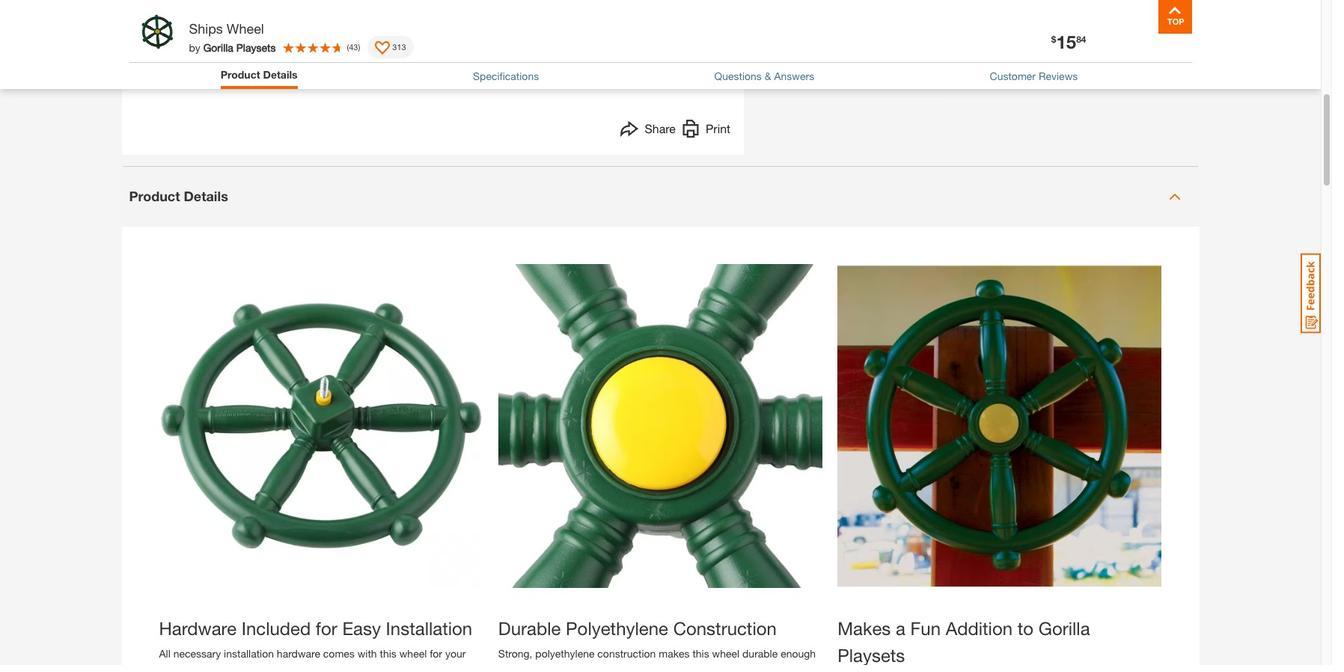 Task type: locate. For each thing, give the bounding box(es) containing it.
this inside strong, polyethylene construction makes this wheel durable enough to hold up to the elements.
[[693, 648, 710, 660]]

1 horizontal spatial playsets
[[838, 645, 906, 666]]

by gorilla playsets
[[189, 41, 276, 54]]

hold
[[511, 663, 531, 666]]

this right makes
[[693, 648, 710, 660]]

included
[[242, 618, 311, 639]]

to left zoom
[[448, 55, 458, 68]]

to inside makes a fun addition to gorilla playsets
[[1018, 618, 1034, 639]]

zoom
[[461, 55, 488, 68]]

necessary
[[173, 648, 221, 660]]

fun
[[911, 618, 941, 639]]

product image image
[[133, 7, 182, 56]]

1 vertical spatial gorilla
[[1039, 618, 1091, 639]]

installation
[[224, 648, 274, 660]]

0 vertical spatial product
[[221, 68, 260, 81]]

1 vertical spatial product
[[129, 188, 180, 204]]

this
[[380, 648, 397, 660], [693, 648, 710, 660]]

0 horizontal spatial gorilla
[[203, 41, 234, 54]]

read
[[1013, 23, 1037, 36]]

comes
[[323, 648, 355, 660]]

0 vertical spatial playsets
[[236, 41, 276, 54]]

0 horizontal spatial wheel
[[400, 648, 427, 660]]

1 vertical spatial for
[[430, 648, 443, 660]]

makes
[[659, 648, 690, 660]]

2 wheel from the left
[[713, 648, 740, 660]]

print
[[706, 121, 731, 135]]

hover image to zoom button
[[212, 0, 662, 69]]

)
[[358, 42, 360, 51]]

wheel down installation
[[400, 648, 427, 660]]

makes a fun addition to gorilla playsets
[[838, 618, 1091, 666]]

enough
[[781, 648, 816, 660]]

durable
[[499, 618, 561, 639]]

specifications button
[[473, 68, 539, 84], [473, 68, 539, 84]]

hardware included for easy installation
[[159, 618, 473, 639]]

0 vertical spatial gorilla
[[203, 41, 234, 54]]

to inside button
[[448, 55, 458, 68]]

1 this from the left
[[380, 648, 397, 660]]

share
[[645, 121, 676, 135]]

top button
[[1159, 0, 1192, 34]]

to
[[448, 55, 458, 68], [1018, 618, 1034, 639], [499, 663, 508, 666], [549, 663, 558, 666]]

ships wheel
[[189, 20, 264, 37]]

playsets inside makes a fun addition to gorilla playsets
[[838, 645, 906, 666]]

for left your
[[430, 648, 443, 660]]

&
[[765, 70, 772, 82]]

green gorilla playsets swing set accessories 07 0006 40.2 image
[[132, 4, 198, 70]]

product details
[[221, 68, 298, 81], [129, 188, 228, 204]]

a
[[896, 618, 906, 639]]

to right addition
[[1018, 618, 1034, 639]]

policy
[[1075, 23, 1103, 36]]

1 horizontal spatial this
[[693, 648, 710, 660]]

2 this from the left
[[693, 648, 710, 660]]

0 horizontal spatial details
[[184, 188, 228, 204]]

1 horizontal spatial product
[[221, 68, 260, 81]]

all
[[159, 648, 171, 660]]

questions & answers button
[[715, 68, 815, 84], [715, 68, 815, 84]]

your
[[445, 648, 466, 660]]

wheel
[[400, 648, 427, 660], [713, 648, 740, 660]]

the
[[561, 663, 576, 666]]

playsets down makes
[[838, 645, 906, 666]]

product
[[221, 68, 260, 81], [129, 188, 180, 204]]

0 horizontal spatial this
[[380, 648, 397, 660]]

0 vertical spatial for
[[316, 618, 338, 639]]

to down strong,
[[499, 663, 508, 666]]

1 horizontal spatial for
[[430, 648, 443, 660]]

for
[[316, 618, 338, 639], [430, 648, 443, 660]]

all necessary installation hardware comes with this wheel for your convenience.
[[159, 648, 466, 666]]

0 horizontal spatial product
[[129, 188, 180, 204]]

hardware
[[159, 618, 237, 639]]

1 vertical spatial playsets
[[838, 645, 906, 666]]

durable polyethylene construction
[[499, 618, 777, 639]]

addition
[[946, 618, 1013, 639]]

gorilla
[[203, 41, 234, 54], [1039, 618, 1091, 639]]

hover
[[386, 55, 414, 68]]

easy
[[342, 618, 381, 639]]

1 wheel from the left
[[400, 648, 427, 660]]

wheel down construction
[[713, 648, 740, 660]]

0 horizontal spatial for
[[316, 618, 338, 639]]

details
[[263, 68, 298, 81], [184, 188, 228, 204]]

for inside all necessary installation hardware comes with this wheel for your convenience.
[[430, 648, 443, 660]]

product details button
[[221, 67, 298, 85], [221, 67, 298, 82], [122, 167, 1200, 227]]

share button
[[621, 119, 676, 141]]

customer reviews
[[990, 70, 1078, 82]]

questions
[[715, 70, 762, 82]]

playsets
[[236, 41, 276, 54], [838, 645, 906, 666]]

for up comes
[[316, 618, 338, 639]]

84
[[1077, 34, 1087, 45]]

1 horizontal spatial gorilla
[[1039, 618, 1091, 639]]

answers
[[775, 70, 815, 82]]

0 vertical spatial details
[[263, 68, 298, 81]]

playsets down wheel
[[236, 41, 276, 54]]

feedback link image
[[1301, 253, 1322, 334]]

gorilla inside makes a fun addition to gorilla playsets
[[1039, 618, 1091, 639]]

1 horizontal spatial details
[[263, 68, 298, 81]]

up
[[534, 663, 546, 666]]

1 vertical spatial product details
[[129, 188, 228, 204]]

this right with
[[380, 648, 397, 660]]

strong,
[[499, 648, 533, 660]]

customer reviews button
[[990, 68, 1078, 84], [990, 68, 1078, 84]]

1 horizontal spatial wheel
[[713, 648, 740, 660]]



Task type: vqa. For each thing, say whether or not it's contained in the screenshot.
the Model#
no



Task type: describe. For each thing, give the bounding box(es) containing it.
specifications
[[473, 70, 539, 82]]

print button
[[682, 119, 731, 141]]

15
[[1057, 31, 1077, 52]]

wheel inside all necessary installation hardware comes with this wheel for your convenience.
[[400, 648, 427, 660]]

ships
[[189, 20, 223, 37]]

read return policy link
[[1013, 22, 1103, 38]]

313 button
[[368, 36, 414, 58]]

caret image
[[1169, 191, 1181, 203]]

polyethylene
[[566, 618, 669, 639]]

wheel inside strong, polyethylene construction makes this wheel durable enough to hold up to the elements.
[[713, 648, 740, 660]]

image
[[417, 55, 446, 68]]

display image
[[375, 41, 390, 56]]

elements.
[[579, 663, 624, 666]]

construction
[[598, 648, 656, 660]]

$
[[1052, 34, 1057, 45]]

with
[[358, 648, 377, 660]]

convenience.
[[159, 663, 221, 666]]

durable
[[743, 648, 778, 660]]

hover image to zoom
[[386, 55, 488, 68]]

read return policy
[[1013, 23, 1103, 36]]

customer
[[990, 70, 1036, 82]]

(
[[347, 42, 349, 51]]

43
[[349, 42, 358, 51]]

this inside all necessary installation hardware comes with this wheel for your convenience.
[[380, 648, 397, 660]]

reviews
[[1039, 70, 1078, 82]]

$ 15 84
[[1052, 31, 1087, 52]]

polyethylene
[[536, 648, 595, 660]]

installation
[[386, 618, 473, 639]]

wheel designed for use with the gorilla playset image
[[838, 264, 1162, 588]]

construction
[[674, 618, 777, 639]]

strong, polyethylene construction makes this wheel durable enough to hold up to the elements.
[[499, 648, 816, 666]]

playset wheel with all installation hardware included image
[[159, 264, 484, 588]]

return
[[1040, 23, 1072, 36]]

questions & answers
[[715, 70, 815, 82]]

1 vertical spatial details
[[184, 188, 228, 204]]

by
[[189, 41, 201, 54]]

hardware
[[277, 648, 320, 660]]

( 43 )
[[347, 42, 360, 51]]

makes
[[838, 618, 891, 639]]

0 horizontal spatial playsets
[[236, 41, 276, 54]]

wheel constructed of polyethylene for durability image
[[499, 264, 823, 588]]

0 vertical spatial product details
[[221, 68, 298, 81]]

313
[[393, 42, 406, 51]]

wheel
[[227, 20, 264, 37]]

to right up
[[549, 663, 558, 666]]



